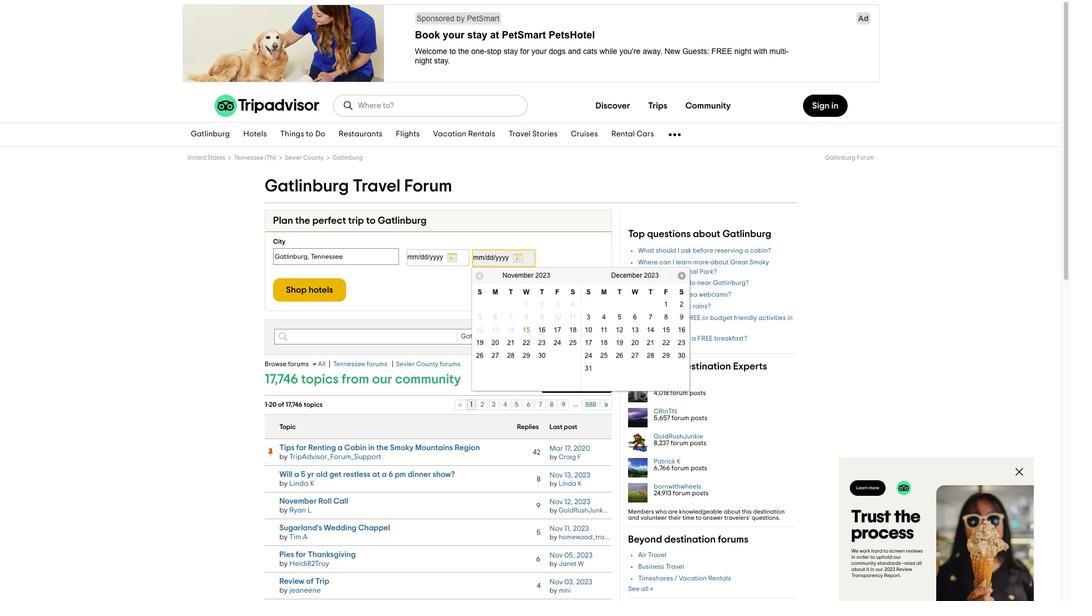 Task type: vqa. For each thing, say whether or not it's contained in the screenshot.
5 in Will a 5 yr old get restless at a 6 pm dinner show? by Linda K
yes



Task type: describe. For each thing, give the bounding box(es) containing it.
5 inside "link"
[[515, 402, 519, 409]]

2 22 from the left
[[662, 339, 670, 347]]

air travel business travel timeshares / vacation rentals see all »
[[628, 552, 731, 593]]

1 vertical spatial are
[[656, 315, 666, 322]]

trips
[[648, 101, 668, 110]]

the inside tips for renting a cabin in the smoky mountains region by tripadvisor_forum_support
[[376, 444, 388, 453]]

f for december 2023
[[664, 289, 668, 297]]

0 vertical spatial in
[[831, 101, 839, 110]]

cruises link
[[564, 123, 605, 147]]

sign
[[812, 101, 830, 110]]

2 21 from the left
[[647, 339, 654, 347]]

k inside patrick k 6,766 forum posts
[[677, 459, 681, 466]]

2020
[[574, 445, 590, 453]]

8,237
[[654, 440, 669, 447]]

linda inside will a 5 yr old get restless at a 6 pm dinner show? by linda k
[[289, 481, 309, 488]]

1 23 from the left
[[538, 339, 546, 347]]

12,
[[564, 499, 573, 506]]

3 what from the top
[[638, 303, 654, 310]]

mini
[[559, 588, 571, 594]]

to right trip
[[366, 216, 376, 226]]

2 vertical spatial i
[[669, 303, 671, 310]]

states
[[207, 155, 225, 161]]

2023 for pies for thanksgiving
[[577, 552, 593, 560]]

tammy c image
[[628, 484, 648, 503]]

the left area?
[[638, 324, 648, 331]]

2 s from the left
[[571, 289, 575, 297]]

sugarland's wedding chappel by tim a
[[279, 525, 390, 542]]

2 28 from the left
[[647, 352, 654, 360]]

» link
[[601, 400, 612, 411]]

1 vertical spatial 3
[[587, 314, 590, 322]]

f inside mar 17, 2020 by craig f
[[578, 454, 581, 461]]

1 27 from the left
[[492, 352, 499, 360]]

november roll call by ryan l
[[279, 498, 348, 515]]

0 vertical spatial 10
[[554, 314, 561, 322]]

a up the great
[[745, 248, 749, 254]]

w inside the nov 05, 2023 by janet w
[[578, 561, 584, 568]]

0 vertical spatial can
[[659, 259, 671, 266]]

a right ask
[[565, 380, 570, 387]]

nov 03, 2023 by mini
[[550, 579, 592, 594]]

patrick k 6,766 forum posts
[[654, 459, 707, 472]]

by for nov 13, 2023
[[550, 481, 557, 487]]

nov 12, 2023 link
[[550, 499, 590, 506]]

forums for gatlinburg forums
[[495, 333, 516, 340]]

(tn)
[[265, 155, 276, 161]]

forum inside patrick k 6,766 forum posts
[[672, 466, 689, 472]]

0 vertical spatial 17,746
[[265, 373, 298, 387]]

6 left "7" link
[[527, 402, 531, 409]]

sign in
[[812, 101, 839, 110]]

1 vertical spatial 18
[[600, 339, 608, 347]]

rains?
[[693, 303, 711, 310]]

1 13 from the left
[[492, 327, 499, 334]]

sticky image
[[266, 446, 275, 460]]

travel left stories
[[509, 131, 531, 138]]

knowledgeable
[[679, 510, 722, 516]]

community button
[[676, 95, 740, 117]]

0 vertical spatial 17
[[554, 327, 561, 334]]

2 link
[[477, 400, 487, 411]]

1 horizontal spatial i
[[673, 259, 674, 266]]

0 vertical spatial advertisement region
[[0, 4, 1062, 85]]

last
[[550, 424, 562, 431]]

cabin
[[344, 444, 367, 453]]

to inside members who are knowledgeable about this destination and volunteer their time to answer travelers' questions.
[[696, 516, 702, 522]]

mini link
[[559, 588, 571, 594]]

6 up gatlinburg forums
[[494, 314, 497, 322]]

1 vertical spatial 11
[[601, 327, 608, 334]]

2 for 8
[[680, 301, 684, 309]]

by for sugarland's wedding chappel
[[279, 534, 288, 542]]

hotels link
[[237, 123, 274, 147]]

travel stories link
[[502, 123, 564, 147]]

jeaneene
[[289, 588, 321, 595]]

1 horizontal spatial 7
[[539, 402, 542, 409]]

november for 2023
[[503, 272, 533, 280]]

tips
[[279, 444, 295, 453]]

2 vertical spatial 3
[[492, 402, 496, 409]]

a right offer
[[692, 336, 696, 342]]

tennessee forums
[[333, 361, 387, 368]]

0 vertical spatial about
[[693, 230, 720, 240]]

4 t from the left
[[649, 289, 653, 297]]

2 for 10
[[540, 301, 544, 309]]

question
[[572, 380, 603, 387]]

search image
[[343, 100, 354, 111]]

for for pies
[[296, 551, 306, 560]]

888 link
[[582, 400, 600, 411]]

5 up gatlinburg forums
[[478, 314, 482, 322]]

trip
[[348, 216, 364, 226]]

all
[[318, 361, 326, 368]]

roll
[[318, 498, 332, 506]]

forum for 8,237
[[671, 440, 688, 447]]

crintn link
[[654, 409, 677, 415]]

to inside things to do link
[[306, 131, 313, 138]]

last post
[[550, 424, 577, 431]]

patrick k link
[[654, 459, 681, 466]]

posts for bradmac 4,018 forum posts
[[689, 390, 706, 397]]

gatlinburg destination experts
[[628, 362, 767, 372]]

2 13 from the left
[[631, 327, 639, 334]]

2 16 from the left
[[678, 327, 685, 334]]

timeshares
[[638, 576, 673, 582]]

goldrushjunk...
[[559, 508, 608, 514]]

november for roll
[[279, 498, 317, 506]]

is
[[656, 280, 660, 287]]

this
[[742, 510, 752, 516]]

homewood_tra...
[[559, 534, 609, 541]]

9 down november 2023
[[540, 314, 544, 322]]

3 t from the left
[[618, 289, 622, 297]]

9 link
[[558, 400, 569, 411]]

0 horizontal spatial 7
[[509, 314, 513, 322]]

1 horizontal spatial 24
[[585, 352, 592, 360]]

plan the perfect trip to gatlinburg
[[273, 216, 427, 226]]

december
[[611, 272, 642, 280]]

2 t from the left
[[540, 289, 544, 297]]

1 vertical spatial gatlinburg link
[[333, 155, 363, 161]]

smoky inside tips for renting a cabin in the smoky mountains region by tripadvisor_forum_support
[[390, 444, 414, 453]]

rental
[[611, 131, 635, 138]]

restless
[[343, 471, 371, 479]]

county for sevier county
[[303, 155, 324, 161]]

1 26 from the left
[[476, 352, 484, 360]]

ask
[[551, 380, 564, 387]]

gatlinburg travel forum
[[265, 178, 452, 195]]

» inside » link
[[604, 401, 609, 410]]

4,018
[[654, 390, 669, 397]]

1 vertical spatial advertisement region
[[839, 458, 1034, 602]]

0 vertical spatial forum
[[857, 155, 874, 161]]

linda inside nov 13, 2023 by linda k
[[559, 481, 576, 487]]

mar
[[550, 445, 563, 453]]

goldrushjunkie image
[[628, 434, 648, 453]]

1 vertical spatial 17,746
[[286, 402, 302, 409]]

1 horizontal spatial do
[[687, 280, 696, 287]]

flights
[[396, 131, 420, 138]]

a inside tips for renting a cabin in the smoky mountains region by tripadvisor_forum_support
[[338, 444, 343, 453]]

Search search field
[[358, 101, 518, 111]]

cabin?
[[750, 248, 771, 254]]

1 vertical spatial free
[[698, 336, 713, 342]]

8 down november 2023
[[525, 314, 528, 322]]

travel up trip
[[353, 178, 401, 195]]

gatlinburg forum
[[825, 155, 874, 161]]

ryan l link
[[289, 507, 312, 515]]

1 30 from the left
[[538, 352, 546, 360]]

to inside what should i ask before reserving a cabin? where can i learn more about great smoky mountains national park? what is there to do near gatlinburg? where are the area webcams? what can i do if it rains? what are some free or budget friendly activities in the area? what hotels offer a free breakfast?
[[680, 280, 686, 287]]

0 horizontal spatial 2
[[480, 402, 484, 409]]

2023 for sugarland's wedding chappel
[[573, 525, 589, 533]]

5 down "december"
[[618, 314, 621, 322]]

9 left 12,
[[536, 503, 541, 510]]

17,746 topics from our community
[[265, 373, 461, 387]]

1 vertical spatial 17
[[585, 339, 592, 347]]

0 vertical spatial are
[[659, 292, 670, 298]]

cars
[[637, 131, 654, 138]]

mountains inside tips for renting a cabin in the smoky mountains region by tripadvisor_forum_support
[[415, 444, 453, 453]]

tips for renting a cabin in the smoky mountains region by tripadvisor_forum_support
[[279, 444, 480, 462]]

gatlinburg forums
[[461, 333, 516, 340]]

0 horizontal spatial 11
[[570, 314, 576, 322]]

0 horizontal spatial 1
[[470, 402, 473, 409]]

1 14 from the left
[[507, 327, 515, 334]]

w for december
[[632, 289, 638, 297]]

2023 for review of trip
[[576, 579, 592, 587]]

5 left 11,
[[537, 529, 541, 537]]

nov 03, 2023 link
[[550, 579, 592, 587]]

community
[[685, 101, 731, 110]]

sevier county forums
[[396, 361, 460, 368]]

about inside what should i ask before reserving a cabin? where can i learn more about great smoky mountains national park? what is there to do near gatlinburg? where are the area webcams? what can i do if it rains? what are some free or budget friendly activities in the area? what hotels offer a free breakfast?
[[710, 259, 729, 266]]

experts
[[733, 362, 767, 372]]

tripadvisor image
[[214, 95, 319, 117]]

8 link
[[547, 400, 557, 411]]

0 horizontal spatial do
[[672, 303, 681, 310]]

trips button
[[639, 95, 676, 117]]

forum for 24,913
[[673, 491, 690, 497]]

2 what from the top
[[638, 280, 654, 287]]

things
[[280, 131, 304, 138]]

near
[[697, 280, 711, 287]]

ask
[[681, 248, 691, 254]]

the down there
[[671, 292, 681, 298]]

by for pies for thanksgiving
[[279, 561, 288, 569]]

answer
[[703, 516, 723, 522]]

vacation rentals
[[433, 131, 495, 138]]

4 what from the top
[[638, 315, 654, 322]]

things to do
[[280, 131, 325, 138]]

3 s from the left
[[586, 289, 591, 297]]

time
[[683, 516, 694, 522]]

call
[[333, 498, 348, 506]]

6 left janet
[[536, 556, 541, 564]]

4 link
[[500, 400, 510, 411]]

the right plan
[[295, 216, 310, 226]]

questions
[[647, 230, 691, 240]]

nov for a
[[550, 525, 563, 533]]

before
[[693, 248, 713, 254]]

0 vertical spatial free
[[685, 315, 701, 322]]

03,
[[564, 579, 575, 587]]

0 horizontal spatial mm/dd/yyyy
[[407, 254, 443, 261]]

8 right "7" link
[[550, 402, 554, 409]]

travel up business travel 'link'
[[648, 552, 667, 559]]

2 where from the top
[[638, 292, 658, 298]]

bradmac image
[[628, 384, 648, 403]]

offer
[[676, 336, 690, 342]]

0 horizontal spatial of
[[278, 402, 284, 409]]

0 vertical spatial 24
[[554, 339, 561, 347]]

m for december 2023
[[601, 289, 607, 297]]

9 down "if" at the right of the page
[[680, 314, 684, 322]]

tennessee for tennessee forums
[[333, 361, 365, 368]]

2023 for will a 5 yr old get restless at a 6 pm dinner show?
[[574, 472, 590, 480]]

beyond
[[628, 536, 662, 546]]

1 horizontal spatial 10
[[585, 327, 592, 334]]

linda k link for 13,
[[559, 481, 582, 487]]

31
[[585, 365, 592, 373]]

by for nov 05, 2023
[[550, 561, 557, 568]]

0 horizontal spatial destination
[[664, 536, 716, 546]]

9 right 8 link
[[561, 402, 566, 409]]

nov 13, 2023 link
[[550, 472, 590, 480]]

0 vertical spatial rentals
[[468, 131, 495, 138]]

nov 05, 2023 by janet w
[[550, 552, 593, 568]]

mountains inside what should i ask before reserving a cabin? where can i learn more about great smoky mountains national park? what is there to do near gatlinburg? where are the area webcams? what can i do if it rains? what are some free or budget friendly activities in the area? what hotels offer a free breakfast?
[[638, 268, 670, 275]]

post
[[564, 424, 577, 431]]

5,657
[[654, 415, 670, 422]]

1 for 7
[[664, 301, 668, 309]]

by inside will a 5 yr old get restless at a 6 pm dinner show? by linda k
[[279, 481, 288, 488]]

1 vertical spatial topics
[[304, 402, 323, 409]]



Task type: locate. For each thing, give the bounding box(es) containing it.
1 for 9
[[525, 301, 528, 309]]

1 16 from the left
[[538, 327, 546, 334]]

1 horizontal spatial 14
[[647, 327, 654, 334]]

1 12 from the left
[[476, 327, 484, 334]]

1 vertical spatial county
[[416, 361, 438, 368]]

2023 inside nov 03, 2023 by mini
[[576, 579, 592, 587]]

dialog
[[839, 458, 1034, 602]]

«
[[458, 401, 462, 410]]

29 down hotels
[[662, 352, 670, 360]]

1 21 from the left
[[507, 339, 515, 347]]

some
[[668, 315, 684, 322]]

region
[[455, 444, 480, 453]]

nov inside nov 11, 2023 by homewood_tra...
[[550, 525, 563, 533]]

linda
[[289, 481, 309, 488], [559, 481, 576, 487]]

16 right gatlinburg forums
[[538, 327, 546, 334]]

1 vertical spatial sevier
[[396, 361, 415, 368]]

by down nov 12, 2023 link
[[550, 508, 557, 514]]

should
[[656, 248, 676, 254]]

timeshares / vacation rentals link
[[638, 576, 731, 582]]

w down november 2023
[[523, 289, 530, 297]]

are up area?
[[656, 315, 666, 322]]

from
[[342, 373, 369, 387]]

0 horizontal spatial 22
[[523, 339, 530, 347]]

2 12 from the left
[[616, 327, 623, 334]]

the right cabin
[[376, 444, 388, 453]]

forum for 4,018
[[670, 390, 688, 397]]

1 left 2 link
[[470, 402, 473, 409]]

linda k link for a
[[289, 481, 314, 488]]

by inside mar 17, 2020 by craig f
[[550, 454, 557, 461]]

0 horizontal spatial i
[[669, 303, 671, 310]]

1 horizontal spatial in
[[787, 315, 793, 322]]

1 vertical spatial smoky
[[390, 444, 414, 453]]

1 up the some
[[664, 301, 668, 309]]

1 horizontal spatial k
[[578, 481, 582, 487]]

forum inside crintn 5,657 forum posts
[[672, 415, 689, 422]]

of inside review of trip by jeaneene
[[306, 578, 314, 586]]

7 left 8 link
[[539, 402, 542, 409]]

by inside tips for renting a cabin in the smoky mountains region by tripadvisor_forum_support
[[279, 454, 288, 462]]

0 horizontal spatial 30
[[538, 352, 546, 360]]

by inside pies for thanksgiving by heidi82troy
[[279, 561, 288, 569]]

0 vertical spatial where
[[638, 259, 658, 266]]

nov inside nov 03, 2023 by mini
[[550, 579, 563, 587]]

rentals inside air travel business travel timeshares / vacation rentals see all »
[[708, 576, 731, 582]]

None search field
[[334, 96, 526, 116]]

0 vertical spatial 18
[[569, 327, 577, 334]]

1 29 from the left
[[523, 352, 530, 360]]

0 horizontal spatial mountains
[[415, 444, 453, 453]]

0 vertical spatial mountains
[[638, 268, 670, 275]]

1 vertical spatial november
[[279, 498, 317, 506]]

1 horizontal spatial 27
[[631, 352, 639, 360]]

2 linda k link from the left
[[559, 481, 582, 487]]

forum right 4,018
[[670, 390, 688, 397]]

sevier right (tn)
[[285, 155, 302, 161]]

tennessee forums link
[[333, 361, 387, 368]]

by inside the nov 05, 2023 by janet w
[[550, 561, 557, 568]]

business travel link
[[638, 564, 684, 571]]

where up december 2023
[[638, 259, 658, 266]]

smoky down cabin?
[[750, 259, 769, 266]]

a right at
[[382, 471, 387, 479]]

sevier up the community
[[396, 361, 415, 368]]

22
[[523, 339, 530, 347], [662, 339, 670, 347]]

budget
[[710, 315, 733, 322]]

7 up gatlinburg forums
[[509, 314, 513, 322]]

3 link
[[489, 400, 499, 411]]

vacation down search 'search box'
[[433, 131, 466, 138]]

goldrushjunkie link
[[654, 434, 703, 440]]

24 up ask
[[554, 339, 561, 347]]

2 27 from the left
[[631, 352, 639, 360]]

in inside tips for renting a cabin in the smoky mountains region by tripadvisor_forum_support
[[368, 444, 375, 453]]

2 14 from the left
[[647, 327, 654, 334]]

f for november 2023
[[555, 289, 559, 297]]

by inside nov 12, 2023 by goldrushjunk...
[[550, 508, 557, 514]]

nov for l
[[550, 499, 563, 506]]

by for review of trip
[[279, 588, 288, 595]]

for for tips
[[296, 444, 307, 453]]

1 22 from the left
[[523, 339, 530, 347]]

2 horizontal spatial 3
[[587, 314, 590, 322]]

forum right 8,237
[[671, 440, 688, 447]]

17,746 down browse forums
[[265, 373, 298, 387]]

0 horizontal spatial linda
[[289, 481, 309, 488]]

by inside 'november roll call by ryan l'
[[279, 507, 288, 515]]

1 horizontal spatial 25
[[600, 352, 608, 360]]

1 m from the left
[[493, 289, 498, 297]]

2023 inside nov 13, 2023 by linda k
[[574, 472, 590, 480]]

1 horizontal spatial mountains
[[638, 268, 670, 275]]

november inside 'november roll call by ryan l'
[[279, 498, 317, 506]]

restaurants
[[339, 131, 383, 138]]

1 vertical spatial »
[[650, 586, 653, 593]]

crintn
[[654, 409, 677, 415]]

4 s from the left
[[679, 289, 684, 297]]

for
[[296, 444, 307, 453], [296, 551, 306, 560]]

posts for crintn 5,657 forum posts
[[691, 415, 707, 422]]

rental cars
[[611, 131, 654, 138]]

19
[[476, 339, 484, 347], [616, 339, 623, 347]]

nov inside the nov 05, 2023 by janet w
[[550, 552, 563, 560]]

0 horizontal spatial vacation
[[433, 131, 466, 138]]

11,
[[564, 525, 571, 533]]

0 horizontal spatial 3
[[492, 402, 496, 409]]

0 horizontal spatial 10
[[554, 314, 561, 322]]

30 down offer
[[678, 352, 685, 360]]

linda k link down yr
[[289, 481, 314, 488]]

w
[[523, 289, 530, 297], [632, 289, 638, 297], [578, 561, 584, 568]]

nov inside nov 13, 2023 by linda k
[[550, 472, 563, 480]]

0 horizontal spatial forum
[[404, 178, 452, 195]]

county for sevier county forums
[[416, 361, 438, 368]]

by down nov 13, 2023 link
[[550, 481, 557, 487]]

» inside air travel business travel timeshares / vacation rentals see all »
[[650, 586, 653, 593]]

patrick k image
[[628, 459, 648, 478]]

2 19 from the left
[[616, 339, 623, 347]]

City text field
[[273, 249, 399, 265]]

can up area?
[[656, 303, 668, 310]]

forum inside bradmac 4,018 forum posts
[[670, 390, 688, 397]]

chappel
[[358, 525, 390, 533]]

in right cabin
[[368, 444, 375, 453]]

0 horizontal spatial 23
[[538, 339, 546, 347]]

nov 13, 2023 by linda k
[[550, 472, 590, 487]]

i
[[678, 248, 680, 254], [673, 259, 674, 266], [669, 303, 671, 310]]

nov
[[550, 472, 563, 480], [550, 499, 563, 506], [550, 525, 563, 533], [550, 552, 563, 560], [550, 579, 563, 587]]

2 linda from the left
[[559, 481, 576, 487]]

united states
[[188, 155, 225, 161]]

5 link
[[511, 400, 522, 411]]

nov up the "mini" link
[[550, 579, 563, 587]]

0 vertical spatial topics
[[301, 373, 339, 387]]

0 horizontal spatial november
[[279, 498, 317, 506]]

0 vertical spatial county
[[303, 155, 324, 161]]

f
[[555, 289, 559, 297], [664, 289, 668, 297], [578, 454, 581, 461]]

/
[[675, 576, 677, 582]]

craig
[[559, 454, 576, 461]]

vacation inside air travel business travel timeshares / vacation rentals see all »
[[679, 576, 707, 582]]

destination
[[753, 510, 785, 516], [664, 536, 716, 546]]

trip
[[315, 578, 329, 586]]

destination inside members who are knowledgeable about this destination and volunteer their time to answer travelers' questions.
[[753, 510, 785, 516]]

18
[[569, 327, 577, 334], [600, 339, 608, 347]]

28 down area?
[[647, 352, 654, 360]]

2023 for november roll call
[[574, 499, 590, 506]]

1 linda from the left
[[289, 481, 309, 488]]

1 horizontal spatial destination
[[753, 510, 785, 516]]

posts inside crintn 5,657 forum posts
[[691, 415, 707, 422]]

smoky up pm
[[390, 444, 414, 453]]

0 vertical spatial destination
[[753, 510, 785, 516]]

0 vertical spatial tennessee
[[234, 155, 263, 161]]

1 what from the top
[[638, 248, 654, 254]]

nov for get
[[550, 472, 563, 480]]

2 vertical spatial are
[[668, 510, 678, 516]]

free down or in the bottom right of the page
[[698, 336, 713, 342]]

heidi82troy link
[[289, 561, 329, 569]]

2 down november 2023
[[540, 301, 544, 309]]

1 vertical spatial in
[[787, 315, 793, 322]]

posts inside bradmac 4,018 forum posts
[[689, 390, 706, 397]]

1 horizontal spatial 29
[[662, 352, 670, 360]]

destination down time
[[664, 536, 716, 546]]

top
[[628, 230, 645, 240]]

sevier county forums link
[[396, 361, 460, 368]]

about up before
[[693, 230, 720, 240]]

5 nov from the top
[[550, 579, 563, 587]]

17 up 31
[[585, 339, 592, 347]]

forum right 6,766
[[672, 466, 689, 472]]

0 horizontal spatial 12
[[476, 327, 484, 334]]

linda k link down nov 13, 2023 link
[[559, 481, 582, 487]]

» right all
[[650, 586, 653, 593]]

27 down gatlinburg forums
[[492, 352, 499, 360]]

1 horizontal spatial 2
[[540, 301, 544, 309]]

close image
[[1013, 467, 1026, 479]]

by for nov 11, 2023
[[550, 534, 557, 541]]

a up tripadvisor_forum_support
[[338, 444, 343, 453]]

forum for 5,657
[[672, 415, 689, 422]]

a right will
[[294, 471, 299, 479]]

activities
[[758, 315, 786, 322]]

united states link
[[188, 155, 225, 161]]

reserving
[[715, 248, 743, 254]]

l
[[308, 507, 312, 515]]

by inside sugarland's wedding chappel by tim a
[[279, 534, 288, 542]]

1 horizontal spatial w
[[578, 561, 584, 568]]

0 horizontal spatial tennessee
[[234, 155, 263, 161]]

8 up area?
[[664, 314, 668, 322]]

tim a link
[[289, 534, 308, 542]]

crintn image
[[628, 409, 648, 428]]

1 nov from the top
[[550, 472, 563, 480]]

for inside pies for thanksgiving by heidi82troy
[[296, 551, 306, 560]]

0 horizontal spatial smoky
[[390, 444, 414, 453]]

1 horizontal spatial 21
[[647, 339, 654, 347]]

beyond destination forums
[[628, 536, 749, 546]]

0 horizontal spatial 21
[[507, 339, 515, 347]]

thanksgiving
[[308, 551, 356, 560]]

volunteer
[[641, 516, 667, 522]]

top questions about gatlinburg
[[628, 230, 771, 240]]

destination right this
[[753, 510, 785, 516]]

0 vertical spatial 25
[[569, 339, 577, 347]]

for inside tips for renting a cabin in the smoky mountains region by tripadvisor_forum_support
[[296, 444, 307, 453]]

posts for bornwithwheels 24,913 forum posts
[[692, 491, 709, 497]]

23 right hotels
[[678, 339, 685, 347]]

0 vertical spatial i
[[678, 248, 680, 254]]

0 horizontal spatial m
[[493, 289, 498, 297]]

29 up 6 link at left bottom
[[523, 352, 530, 360]]

crintn 5,657 forum posts
[[654, 409, 707, 422]]

about left this
[[724, 510, 741, 516]]

forum right 5,657
[[672, 415, 689, 422]]

tennessee for tennessee (tn)
[[234, 155, 263, 161]]

rentals right /
[[708, 576, 731, 582]]

travel
[[509, 131, 531, 138], [353, 178, 401, 195], [648, 552, 667, 559], [666, 564, 684, 571]]

posts inside patrick k 6,766 forum posts
[[691, 466, 707, 472]]

2023
[[535, 272, 550, 280], [644, 272, 659, 280], [574, 472, 590, 480], [574, 499, 590, 506], [573, 525, 589, 533], [577, 552, 593, 560], [576, 579, 592, 587]]

2 15 from the left
[[662, 327, 670, 334]]

where down is
[[638, 292, 658, 298]]

forum inside bornwithwheels 24,913 forum posts
[[673, 491, 690, 497]]

23 right gatlinburg forums
[[538, 339, 546, 347]]

discover
[[595, 101, 630, 110]]

2 23 from the left
[[678, 339, 685, 347]]

2 26 from the left
[[616, 352, 623, 360]]

by for november roll call
[[279, 507, 288, 515]]

posts inside bornwithwheels 24,913 forum posts
[[692, 491, 709, 497]]

forum inside goldrushjunkie 8,237 forum posts
[[671, 440, 688, 447]]

wedding
[[324, 525, 357, 533]]

i left learn
[[673, 259, 674, 266]]

0 horizontal spatial 20
[[269, 402, 277, 409]]

1 15 from the left
[[523, 327, 530, 334]]

0 horizontal spatial 26
[[476, 352, 484, 360]]

0 horizontal spatial 25
[[569, 339, 577, 347]]

sevier for sevier county
[[285, 155, 302, 161]]

advertisement region
[[0, 4, 1062, 85], [839, 458, 1034, 602]]

22 right gatlinburg forums
[[523, 339, 530, 347]]

k inside will a 5 yr old get restless at a 6 pm dinner show? by linda k
[[310, 481, 314, 488]]

a
[[745, 248, 749, 254], [692, 336, 696, 342], [565, 380, 570, 387], [338, 444, 343, 453], [294, 471, 299, 479], [382, 471, 387, 479]]

3 nov from the top
[[550, 525, 563, 533]]

topics
[[301, 373, 339, 387], [304, 402, 323, 409]]

learn
[[676, 259, 692, 266]]

are
[[659, 292, 670, 298], [656, 315, 666, 322], [668, 510, 678, 516]]

0 horizontal spatial gatlinburg link
[[184, 123, 237, 147]]

w for november
[[523, 289, 530, 297]]

members
[[628, 510, 654, 516]]

it
[[687, 303, 691, 310]]

24 up 31
[[585, 352, 592, 360]]

0 vertical spatial 3
[[556, 301, 559, 309]]

mountains
[[638, 268, 670, 275], [415, 444, 453, 453]]

1 horizontal spatial 28
[[647, 352, 654, 360]]

k inside nov 13, 2023 by linda k
[[578, 481, 582, 487]]

2 horizontal spatial 7
[[649, 314, 652, 322]]

m for november 2023
[[493, 289, 498, 297]]

0 horizontal spatial county
[[303, 155, 324, 161]]

0 vertical spatial vacation
[[433, 131, 466, 138]]

by for mar 17, 2020
[[550, 454, 557, 461]]

1 horizontal spatial m
[[601, 289, 607, 297]]

posts for goldrushjunkie 8,237 forum posts
[[690, 440, 707, 447]]

for right tips
[[296, 444, 307, 453]]

nov 05, 2023 link
[[550, 552, 593, 560]]

forums
[[495, 333, 516, 340], [288, 361, 309, 368], [367, 361, 387, 368], [440, 361, 460, 368], [718, 536, 749, 546]]

1 horizontal spatial mm/dd/yyyy
[[473, 254, 509, 262]]

vacation
[[433, 131, 466, 138], [679, 576, 707, 582]]

heidi82troy
[[289, 561, 329, 569]]

dinner
[[408, 471, 431, 479]]

sevier for sevier county forums
[[396, 361, 415, 368]]

in inside what should i ask before reserving a cabin? where can i learn more about great smoky mountains national park? what is there to do near gatlinburg? where are the area webcams? what can i do if it rains? what are some free or budget friendly activities in the area? what hotels offer a free breakfast?
[[787, 315, 793, 322]]

smoky
[[750, 259, 769, 266], [390, 444, 414, 453]]

28
[[507, 352, 515, 360], [647, 352, 654, 360]]

1 19 from the left
[[476, 339, 484, 347]]

tennessee left (tn)
[[234, 155, 263, 161]]

11
[[570, 314, 576, 322], [601, 327, 608, 334]]

0 horizontal spatial 24
[[554, 339, 561, 347]]

2 30 from the left
[[678, 352, 685, 360]]

linda k link
[[289, 481, 314, 488], [559, 481, 582, 487]]

show?
[[433, 471, 455, 479]]

by down mar
[[550, 454, 557, 461]]

0 horizontal spatial 13
[[492, 327, 499, 334]]

1 linda k link from the left
[[289, 481, 314, 488]]

forums for browse forums
[[288, 361, 309, 368]]

2 horizontal spatial f
[[664, 289, 668, 297]]

2023 inside the nov 05, 2023 by janet w
[[577, 552, 593, 560]]

smoky inside what should i ask before reserving a cabin? where can i learn more about great smoky mountains national park? what is there to do near gatlinburg? where are the area webcams? what can i do if it rains? what are some free or budget friendly activities in the area? what hotels offer a free breakfast?
[[750, 259, 769, 266]]

janet w link
[[559, 561, 584, 568]]

nov inside nov 12, 2023 by goldrushjunk...
[[550, 499, 563, 506]]

...
[[573, 401, 578, 408]]

1 vertical spatial where
[[638, 292, 658, 298]]

mm/dd/yyyy
[[407, 254, 443, 261], [473, 254, 509, 262]]

2 m from the left
[[601, 289, 607, 297]]

goldrushjunk... link
[[559, 508, 608, 514]]

1 vertical spatial can
[[656, 303, 668, 310]]

1 vertical spatial tennessee
[[333, 361, 365, 368]]

by inside nov 03, 2023 by mini
[[550, 588, 557, 594]]

sevier county link
[[285, 155, 324, 161]]

None text field
[[291, 333, 456, 345]]

15 right gatlinburg forums
[[523, 327, 530, 334]]

1 vertical spatial 24
[[585, 352, 592, 360]]

are right who
[[668, 510, 678, 516]]

1 horizontal spatial linda k link
[[559, 481, 582, 487]]

1 down november 2023
[[525, 301, 528, 309]]

30 up "7" link
[[538, 352, 546, 360]]

1 horizontal spatial 23
[[678, 339, 685, 347]]

nov left 13,
[[550, 472, 563, 480]]

k down yr
[[310, 481, 314, 488]]

4 nov from the top
[[550, 552, 563, 560]]

by
[[279, 454, 288, 462], [550, 454, 557, 461], [279, 481, 288, 488], [550, 481, 557, 487], [279, 507, 288, 515], [550, 508, 557, 514], [279, 534, 288, 542], [550, 534, 557, 541], [279, 561, 288, 569], [550, 561, 557, 568], [279, 588, 288, 595], [550, 588, 557, 594]]

k down nov 13, 2023 link
[[578, 481, 582, 487]]

of right '1-'
[[278, 402, 284, 409]]

1 horizontal spatial »
[[650, 586, 653, 593]]

25 up "ask a question"
[[569, 339, 577, 347]]

1 horizontal spatial tennessee
[[333, 361, 365, 368]]

1 horizontal spatial 13
[[631, 327, 639, 334]]

sugarland's
[[279, 525, 322, 533]]

0 vertical spatial 11
[[570, 314, 576, 322]]

2 horizontal spatial 20
[[631, 339, 639, 347]]

mountains up is
[[638, 268, 670, 275]]

1 t from the left
[[509, 289, 513, 297]]

bornwithwheels 24,913 forum posts
[[654, 484, 709, 497]]

linda down 13,
[[559, 481, 576, 487]]

0 horizontal spatial in
[[368, 444, 375, 453]]

2 horizontal spatial in
[[831, 101, 839, 110]]

1 28 from the left
[[507, 352, 515, 360]]

their
[[668, 516, 681, 522]]

forum
[[670, 390, 688, 397], [672, 415, 689, 422], [671, 440, 688, 447], [672, 466, 689, 472], [673, 491, 690, 497]]

0 horizontal spatial rentals
[[468, 131, 495, 138]]

1 vertical spatial 10
[[585, 327, 592, 334]]

6 left the some
[[633, 314, 637, 322]]

2 29 from the left
[[662, 352, 670, 360]]

None submit
[[273, 279, 346, 302], [546, 329, 580, 346], [273, 279, 346, 302], [546, 329, 580, 346]]

1 horizontal spatial county
[[416, 361, 438, 368]]

friendly
[[734, 315, 757, 322]]

18 up question
[[600, 339, 608, 347]]

7
[[509, 314, 513, 322], [649, 314, 652, 322], [539, 402, 542, 409]]

w down december 2023
[[632, 289, 638, 297]]

» right 888
[[604, 401, 609, 410]]

nov left 11,
[[550, 525, 563, 533]]

5 inside will a 5 yr old get restless at a 6 pm dinner show? by linda k
[[301, 471, 305, 479]]

1 horizontal spatial 26
[[616, 352, 623, 360]]

posts up goldrushjunkie
[[691, 415, 707, 422]]

6 inside will a 5 yr old get restless at a 6 pm dinner show? by linda k
[[388, 471, 393, 479]]

by inside review of trip by jeaneene
[[279, 588, 288, 595]]

forums for tennessee forums
[[367, 361, 387, 368]]

22 down area?
[[662, 339, 670, 347]]

old
[[316, 471, 328, 479]]

by inside nov 13, 2023 by linda k
[[550, 481, 557, 487]]

to left the do
[[306, 131, 313, 138]]

nov left 05,
[[550, 552, 563, 560]]

by down the review
[[279, 588, 288, 595]]

6 link
[[523, 400, 534, 411]]

by for nov 12, 2023
[[550, 508, 557, 514]]

free down it in the bottom right of the page
[[685, 315, 701, 322]]

1 vertical spatial 25
[[600, 352, 608, 360]]

by for nov 03, 2023
[[550, 588, 557, 594]]

10
[[554, 314, 561, 322], [585, 327, 592, 334]]

by left the "mini" link
[[550, 588, 557, 594]]

1 horizontal spatial 3
[[556, 301, 559, 309]]

1 horizontal spatial 20
[[492, 339, 499, 347]]

about
[[693, 230, 720, 240], [710, 259, 729, 266], [724, 510, 741, 516]]

1 horizontal spatial 1
[[525, 301, 528, 309]]

are inside members who are knowledgeable about this destination and volunteer their time to answer travelers' questions.
[[668, 510, 678, 516]]

2023 inside nov 12, 2023 by goldrushjunk...
[[574, 499, 590, 506]]

for up "heidi82troy"
[[296, 551, 306, 560]]

5 what from the top
[[638, 336, 654, 342]]

7 up area?
[[649, 314, 652, 322]]

posts up patrick k 6,766 forum posts
[[690, 440, 707, 447]]

8 down 42
[[537, 476, 541, 484]]

1 horizontal spatial of
[[306, 578, 314, 586]]

posts inside goldrushjunkie 8,237 forum posts
[[690, 440, 707, 447]]

1 s from the left
[[478, 289, 482, 297]]

0 horizontal spatial 27
[[492, 352, 499, 360]]

2 horizontal spatial 2
[[680, 301, 684, 309]]

vacation right /
[[679, 576, 707, 582]]

tips for renting a cabin in the smoky mountains region link
[[279, 444, 480, 453]]

25 up question
[[600, 352, 608, 360]]

travel up /
[[666, 564, 684, 571]]

janet
[[559, 561, 577, 568]]

42
[[533, 449, 541, 457]]

21
[[507, 339, 515, 347], [647, 339, 654, 347]]

2 nov from the top
[[550, 499, 563, 506]]

i left ask at the right top of page
[[678, 248, 680, 254]]

mar 17, 2020 link
[[550, 445, 590, 453]]

2023 inside nov 11, 2023 by homewood_tra...
[[573, 525, 589, 533]]

topic
[[279, 424, 296, 431]]

about inside members who are knowledgeable about this destination and volunteer their time to answer travelers' questions.
[[724, 510, 741, 516]]

1-20 of 17,746 topics
[[265, 402, 323, 409]]

0 vertical spatial smoky
[[750, 259, 769, 266]]

1 where from the top
[[638, 259, 658, 266]]

28 down gatlinburg forums
[[507, 352, 515, 360]]

by inside nov 11, 2023 by homewood_tra...
[[550, 534, 557, 541]]

review of trip by jeaneene
[[279, 578, 329, 595]]

0 horizontal spatial 17
[[554, 327, 561, 334]]



